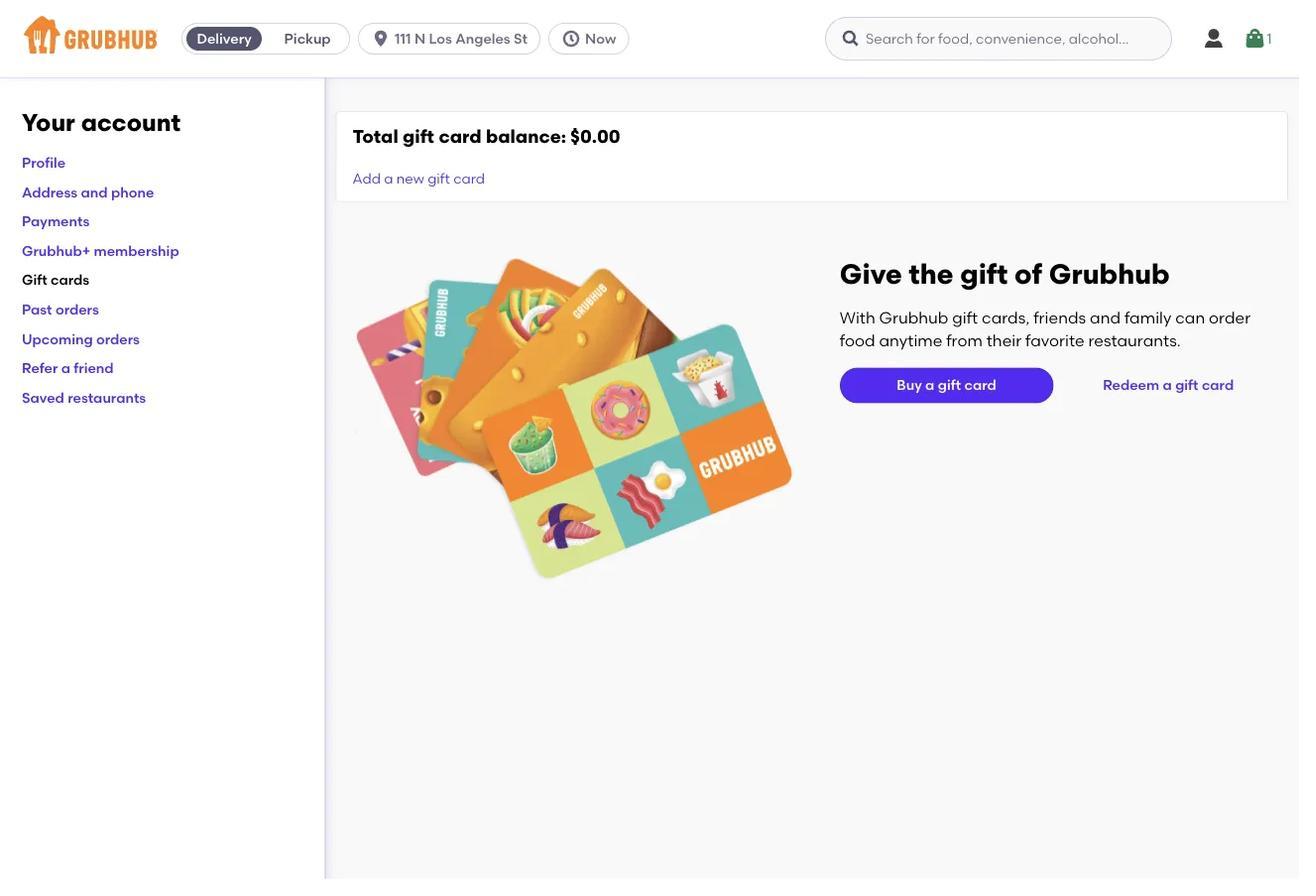 Task type: vqa. For each thing, say whether or not it's contained in the screenshot.
the phone
yes



Task type: describe. For each thing, give the bounding box(es) containing it.
restaurants
[[68, 389, 146, 406]]

gift for buy a gift card
[[938, 377, 962, 394]]

cards,
[[982, 308, 1030, 328]]

card down 'total gift card balance: $0.00'
[[454, 170, 485, 187]]

gift card image
[[357, 256, 793, 581]]

your account
[[22, 108, 181, 137]]

give the gift of grubhub
[[840, 257, 1171, 290]]

account
[[81, 108, 181, 137]]

los
[[429, 30, 452, 47]]

membership
[[94, 242, 179, 259]]

orders for past orders
[[55, 301, 99, 318]]

svg image
[[1203, 27, 1227, 51]]

refer a friend
[[22, 360, 114, 376]]

grubhub+ membership
[[22, 242, 179, 259]]

0 vertical spatial grubhub
[[1050, 257, 1171, 290]]

svg image for 111 n los angeles st
[[371, 29, 391, 49]]

buy a gift card
[[897, 377, 997, 394]]

111
[[395, 30, 411, 47]]

new
[[397, 170, 425, 187]]

gift for give the gift of grubhub
[[961, 257, 1009, 290]]

total
[[353, 126, 399, 147]]

payments link
[[22, 213, 90, 230]]

now
[[586, 30, 617, 47]]

gift cards link
[[22, 272, 89, 288]]

111 n los angeles st button
[[358, 23, 549, 55]]

grubhub+
[[22, 242, 91, 259]]

past orders
[[22, 301, 99, 318]]

gift up the add a new gift card
[[403, 126, 435, 147]]

with
[[840, 308, 876, 328]]

favorite
[[1026, 331, 1085, 350]]

pickup button
[[266, 23, 349, 55]]

grubhub inside with grubhub gift cards, friends and family can order food anytime from their favorite restaurants.
[[880, 308, 949, 328]]

a for buy
[[926, 377, 935, 394]]

card inside button
[[1203, 377, 1235, 394]]

and inside with grubhub gift cards, friends and family can order food anytime from their favorite restaurants.
[[1091, 308, 1121, 328]]

from
[[947, 331, 983, 350]]

now button
[[549, 23, 637, 55]]

redeem a gift card
[[1104, 377, 1235, 394]]

profile
[[22, 154, 66, 171]]

orders for upcoming orders
[[96, 330, 140, 347]]

saved restaurants
[[22, 389, 146, 406]]

can
[[1176, 308, 1206, 328]]

1 button
[[1244, 21, 1273, 57]]

past
[[22, 301, 52, 318]]

delivery button
[[183, 23, 266, 55]]

balance:
[[486, 126, 567, 147]]

delivery
[[197, 30, 252, 47]]

address
[[22, 183, 78, 200]]

gift right new
[[428, 170, 450, 187]]

refer
[[22, 360, 58, 376]]



Task type: locate. For each thing, give the bounding box(es) containing it.
gift inside redeem a gift card button
[[1176, 377, 1199, 394]]

1 vertical spatial grubhub
[[880, 308, 949, 328]]

gift left of
[[961, 257, 1009, 290]]

anytime
[[880, 331, 943, 350]]

$0.00
[[571, 126, 621, 147]]

0 vertical spatial orders
[[55, 301, 99, 318]]

1 vertical spatial and
[[1091, 308, 1121, 328]]

0 horizontal spatial and
[[81, 183, 108, 200]]

card inside "link"
[[965, 377, 997, 394]]

and left phone
[[81, 183, 108, 200]]

add a new gift card
[[353, 170, 485, 187]]

1 horizontal spatial grubhub
[[1050, 257, 1171, 290]]

a left new
[[384, 170, 393, 187]]

restaurants.
[[1089, 331, 1182, 350]]

your
[[22, 108, 75, 137]]

past orders link
[[22, 301, 99, 318]]

buy
[[897, 377, 923, 394]]

svg image for 1
[[1244, 27, 1268, 51]]

gift inside buy a gift card "link"
[[938, 377, 962, 394]]

saved restaurants link
[[22, 389, 146, 406]]

payments
[[22, 213, 90, 230]]

orders up friend
[[96, 330, 140, 347]]

a
[[384, 170, 393, 187], [61, 360, 70, 376], [926, 377, 935, 394], [1164, 377, 1173, 394]]

food
[[840, 331, 876, 350]]

1 vertical spatial orders
[[96, 330, 140, 347]]

main navigation navigation
[[0, 0, 1300, 77]]

gift inside with grubhub gift cards, friends and family can order food anytime from their favorite restaurants.
[[953, 308, 979, 328]]

svg image inside now button
[[562, 29, 582, 49]]

orders
[[55, 301, 99, 318], [96, 330, 140, 347]]

give
[[840, 257, 903, 290]]

gift up the 'from'
[[953, 308, 979, 328]]

total gift card balance: $0.00
[[353, 126, 621, 147]]

grubhub+ membership link
[[22, 242, 179, 259]]

buy a gift card link
[[840, 367, 1054, 403]]

0 horizontal spatial grubhub
[[880, 308, 949, 328]]

redeem a gift card button
[[1096, 367, 1243, 403]]

profile link
[[22, 154, 66, 171]]

address and phone
[[22, 183, 154, 200]]

their
[[987, 331, 1022, 350]]

orders up the upcoming orders link
[[55, 301, 99, 318]]

grubhub up anytime
[[880, 308, 949, 328]]

gift for with grubhub gift cards, friends and family can order food anytime from their favorite restaurants.
[[953, 308, 979, 328]]

order
[[1210, 308, 1251, 328]]

a right buy
[[926, 377, 935, 394]]

saved
[[22, 389, 64, 406]]

card up the add a new gift card
[[439, 126, 482, 147]]

address and phone link
[[22, 183, 154, 200]]

gift right buy
[[938, 377, 962, 394]]

a inside "link"
[[926, 377, 935, 394]]

st
[[514, 30, 528, 47]]

a inside button
[[1164, 377, 1173, 394]]

svg image
[[1244, 27, 1268, 51], [371, 29, 391, 49], [562, 29, 582, 49], [842, 29, 861, 49]]

a for refer
[[61, 360, 70, 376]]

refer a friend link
[[22, 360, 114, 376]]

gift cards
[[22, 272, 89, 288]]

the
[[910, 257, 954, 290]]

angeles
[[456, 30, 511, 47]]

111 n los angeles st
[[395, 30, 528, 47]]

gift
[[403, 126, 435, 147], [428, 170, 450, 187], [961, 257, 1009, 290], [953, 308, 979, 328], [938, 377, 962, 394], [1176, 377, 1199, 394]]

card
[[439, 126, 482, 147], [454, 170, 485, 187], [965, 377, 997, 394], [1203, 377, 1235, 394]]

a for redeem
[[1164, 377, 1173, 394]]

Search for food, convenience, alcohol... search field
[[826, 17, 1173, 61]]

cards
[[51, 272, 89, 288]]

svg image inside 1 button
[[1244, 27, 1268, 51]]

friend
[[74, 360, 114, 376]]

gift
[[22, 272, 47, 288]]

pickup
[[284, 30, 331, 47]]

and up restaurants.
[[1091, 308, 1121, 328]]

gift right redeem
[[1176, 377, 1199, 394]]

a for add
[[384, 170, 393, 187]]

a right refer
[[61, 360, 70, 376]]

upcoming orders link
[[22, 330, 140, 347]]

card down order
[[1203, 377, 1235, 394]]

upcoming
[[22, 330, 93, 347]]

with grubhub gift cards, friends and family can order food anytime from their favorite restaurants.
[[840, 308, 1251, 350]]

card down the 'from'
[[965, 377, 997, 394]]

svg image inside 111 n los angeles st button
[[371, 29, 391, 49]]

friends
[[1034, 308, 1087, 328]]

grubhub up the family
[[1050, 257, 1171, 290]]

phone
[[111, 183, 154, 200]]

grubhub
[[1050, 257, 1171, 290], [880, 308, 949, 328]]

gift for redeem a gift card
[[1176, 377, 1199, 394]]

and
[[81, 183, 108, 200], [1091, 308, 1121, 328]]

1 horizontal spatial and
[[1091, 308, 1121, 328]]

a right redeem
[[1164, 377, 1173, 394]]

add
[[353, 170, 381, 187]]

family
[[1125, 308, 1172, 328]]

svg image for now
[[562, 29, 582, 49]]

0 vertical spatial and
[[81, 183, 108, 200]]

n
[[415, 30, 426, 47]]

1
[[1268, 30, 1273, 47]]

redeem
[[1104, 377, 1160, 394]]

of
[[1015, 257, 1043, 290]]

upcoming orders
[[22, 330, 140, 347]]



